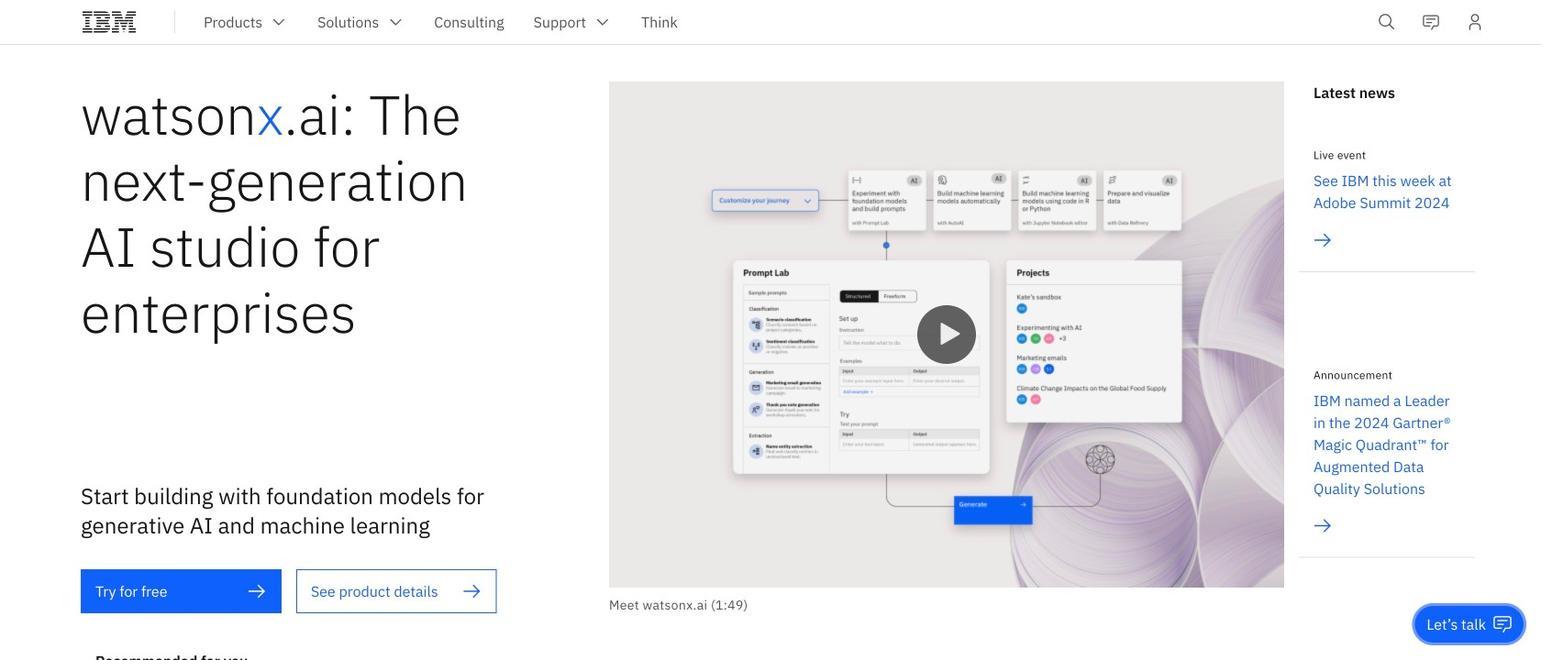 Task type: describe. For each thing, give the bounding box(es) containing it.
let's talk element
[[1427, 615, 1486, 635]]



